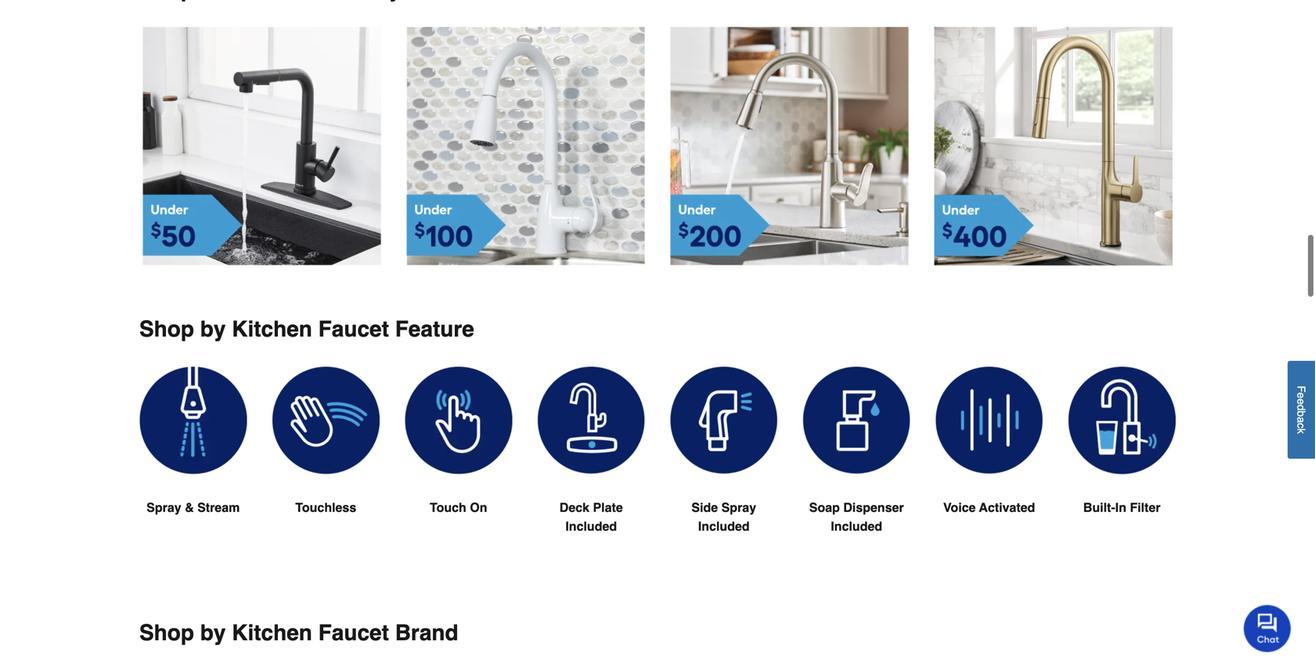 Task type: locate. For each thing, give the bounding box(es) containing it.
1 vertical spatial shop
[[139, 620, 194, 645]]

included inside deck plate included
[[565, 519, 617, 533]]

included for dispenser
[[831, 519, 882, 533]]

an icon of a sink soap dispenser. image
[[803, 367, 910, 474]]

included
[[565, 519, 617, 533], [698, 519, 750, 533], [831, 519, 882, 533]]

spray left &
[[147, 500, 181, 515]]

included for plate
[[565, 519, 617, 533]]

faucet for brand
[[318, 620, 389, 645]]

1 vertical spatial by
[[200, 620, 226, 645]]

spray & stream
[[147, 500, 240, 515]]

1 horizontal spatial included
[[698, 519, 750, 533]]

1 spray from the left
[[147, 500, 181, 515]]

activated
[[979, 500, 1035, 515]]

0 vertical spatial by
[[200, 317, 226, 342]]

deck
[[560, 500, 589, 515]]

e up d
[[1295, 393, 1308, 399]]

included down 'side'
[[698, 519, 750, 533]]

2 kitchen from the top
[[232, 620, 312, 645]]

an icon of a side sprayer. image
[[670, 367, 778, 474]]

shop for shop by kitchen faucet brand
[[139, 620, 194, 645]]

included for spray
[[698, 519, 750, 533]]

touch
[[430, 500, 466, 515]]

1 kitchen from the top
[[232, 317, 312, 342]]

2 shop from the top
[[139, 620, 194, 645]]

deck plate included link
[[537, 367, 645, 573]]

soap dispenser included
[[809, 500, 904, 533]]

0 horizontal spatial included
[[565, 519, 617, 533]]

1 shop from the top
[[139, 317, 194, 342]]

1 vertical spatial kitchen
[[232, 620, 312, 645]]

included down deck
[[565, 519, 617, 533]]

faucet
[[318, 317, 389, 342], [318, 620, 389, 645]]

chat invite button image
[[1244, 604, 1292, 652]]

2 included from the left
[[698, 519, 750, 533]]

by for shop by kitchen faucet feature
[[200, 317, 226, 342]]

0 vertical spatial kitchen
[[232, 317, 312, 342]]

side spray included
[[692, 500, 756, 533]]

2 faucet from the top
[[318, 620, 389, 645]]

kitchen for brand
[[232, 620, 312, 645]]

spray & stream link
[[139, 367, 247, 555]]

feature
[[395, 317, 474, 342]]

0 vertical spatial faucet
[[318, 317, 389, 342]]

shop by kitchen faucet feature
[[139, 317, 474, 342]]

deck plate included
[[560, 500, 623, 533]]

shop for shop by kitchen faucet feature
[[139, 317, 194, 342]]

1 vertical spatial faucet
[[318, 620, 389, 645]]

f
[[1295, 386, 1308, 393]]

soap
[[809, 500, 840, 515]]

included inside side spray included
[[698, 519, 750, 533]]

e up b
[[1295, 399, 1308, 405]]

included inside soap dispenser included
[[831, 519, 882, 533]]

b
[[1295, 411, 1308, 417]]

faucet for feature
[[318, 317, 389, 342]]

2 spray from the left
[[721, 500, 756, 515]]

touch on link
[[405, 367, 512, 555]]

shop
[[139, 317, 194, 342], [139, 620, 194, 645]]

3 included from the left
[[831, 519, 882, 533]]

spray
[[147, 500, 181, 515], [721, 500, 756, 515]]

k
[[1295, 428, 1308, 434]]

f e e d b a c k button
[[1288, 361, 1315, 459]]

0 vertical spatial shop
[[139, 317, 194, 342]]

0 horizontal spatial spray
[[147, 500, 181, 515]]

by
[[200, 317, 226, 342], [200, 620, 226, 645]]

1 included from the left
[[565, 519, 617, 533]]

2 horizontal spatial included
[[831, 519, 882, 533]]

f e e d b a c k
[[1295, 386, 1308, 434]]

by for shop by kitchen faucet brand
[[200, 620, 226, 645]]

an icon of a faucet with a deck plate. image
[[537, 367, 645, 474]]

faucets under $200. image
[[670, 27, 909, 266]]

e
[[1295, 393, 1308, 399], [1295, 399, 1308, 405]]

c
[[1295, 423, 1308, 428]]

1 by from the top
[[200, 317, 226, 342]]

kitchen
[[232, 317, 312, 342], [232, 620, 312, 645]]

1 horizontal spatial spray
[[721, 500, 756, 515]]

side
[[692, 500, 718, 515]]

2 by from the top
[[200, 620, 226, 645]]

spray right 'side'
[[721, 500, 756, 515]]

an icon of a hand with a finger touching something on. image
[[405, 367, 512, 475]]

1 faucet from the top
[[318, 317, 389, 342]]

included down dispenser
[[831, 519, 882, 533]]



Task type: vqa. For each thing, say whether or not it's contained in the screenshot.
come
no



Task type: describe. For each thing, give the bounding box(es) containing it.
touchless link
[[272, 367, 380, 555]]

built-
[[1083, 500, 1115, 515]]

spray inside side spray included
[[721, 500, 756, 515]]

a
[[1295, 417, 1308, 423]]

shop by kitchen faucet brand
[[139, 620, 458, 645]]

faucets under $100. image
[[406, 27, 645, 266]]

built-in filter
[[1083, 500, 1161, 515]]

voice
[[943, 500, 976, 515]]

an icon of a faucet with a built-in  filter. image
[[1068, 367, 1176, 474]]

voice activated link
[[935, 367, 1043, 555]]

d
[[1295, 405, 1308, 411]]

an icon indicating voice activation. image
[[935, 367, 1043, 474]]

plate
[[593, 500, 623, 515]]

built-in filter link
[[1068, 367, 1176, 555]]

on
[[470, 500, 487, 515]]

an icon of a hand doing a waving motion. image
[[272, 367, 380, 475]]

faucets under $400. image
[[934, 27, 1173, 266]]

dispenser
[[843, 500, 904, 515]]

faucets under $50. image
[[142, 27, 381, 266]]

an icon of a pull-down kitchen faucet spray head. image
[[139, 367, 247, 475]]

touch on
[[430, 500, 487, 515]]

side spray included link
[[670, 367, 778, 573]]

1 e from the top
[[1295, 393, 1308, 399]]

filter
[[1130, 500, 1161, 515]]

2 e from the top
[[1295, 399, 1308, 405]]

soap dispenser included link
[[803, 367, 910, 573]]

touchless
[[295, 500, 356, 515]]

kitchen for feature
[[232, 317, 312, 342]]

stream
[[197, 500, 240, 515]]

voice activated
[[943, 500, 1035, 515]]

brand
[[395, 620, 458, 645]]

in
[[1115, 500, 1126, 515]]

&
[[185, 500, 194, 515]]



